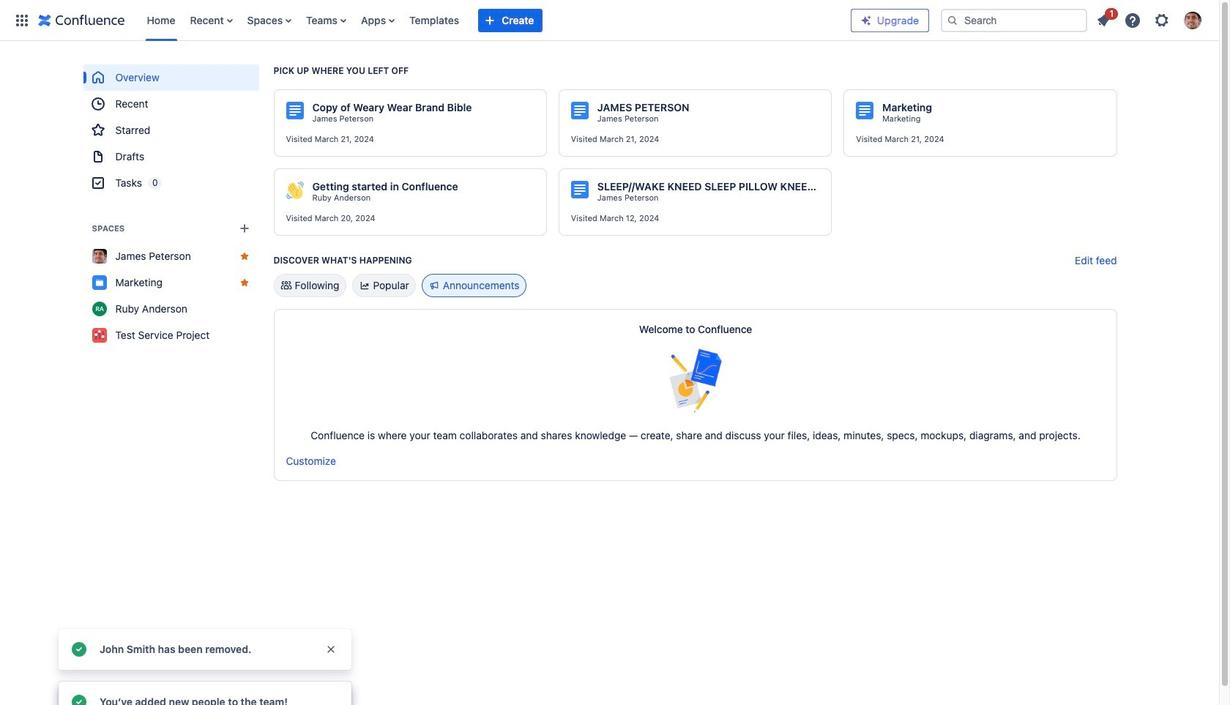 Task type: locate. For each thing, give the bounding box(es) containing it.
settings icon image
[[1153, 11, 1171, 29]]

:wave: image
[[286, 182, 303, 199]]

banner
[[0, 0, 1219, 41]]

list for appswitcher icon
[[139, 0, 851, 41]]

0 vertical spatial unstar this space image
[[238, 250, 250, 262]]

:wave: image
[[286, 182, 303, 199]]

unstar this space image
[[238, 250, 250, 262], [238, 277, 250, 288]]

None search field
[[941, 8, 1087, 32]]

search image
[[947, 14, 958, 26]]

list
[[139, 0, 851, 41], [1090, 5, 1210, 33]]

premium image
[[860, 14, 872, 26]]

list item
[[1090, 5, 1118, 32]]

notification icon image
[[1095, 11, 1112, 29]]

dismiss image
[[325, 644, 337, 655]]

1 vertical spatial unstar this space image
[[238, 277, 250, 288]]

2 unstar this space image from the top
[[238, 277, 250, 288]]

1 unstar this space image from the top
[[238, 250, 250, 262]]

Search field
[[941, 8, 1087, 32]]

confluence image
[[38, 11, 125, 29], [38, 11, 125, 29]]

1 horizontal spatial list
[[1090, 5, 1210, 33]]

0 horizontal spatial list
[[139, 0, 851, 41]]

success image
[[70, 641, 88, 658], [70, 693, 88, 705], [70, 693, 88, 705]]

group
[[83, 64, 259, 196]]



Task type: vqa. For each thing, say whether or not it's contained in the screenshot.
settings icon
yes



Task type: describe. For each thing, give the bounding box(es) containing it.
appswitcher icon image
[[13, 11, 31, 29]]

list for premium image
[[1090, 5, 1210, 33]]

create a space image
[[235, 220, 253, 237]]

your profile and preferences image
[[1184, 11, 1201, 29]]

help icon image
[[1124, 11, 1141, 29]]

global element
[[9, 0, 851, 41]]



